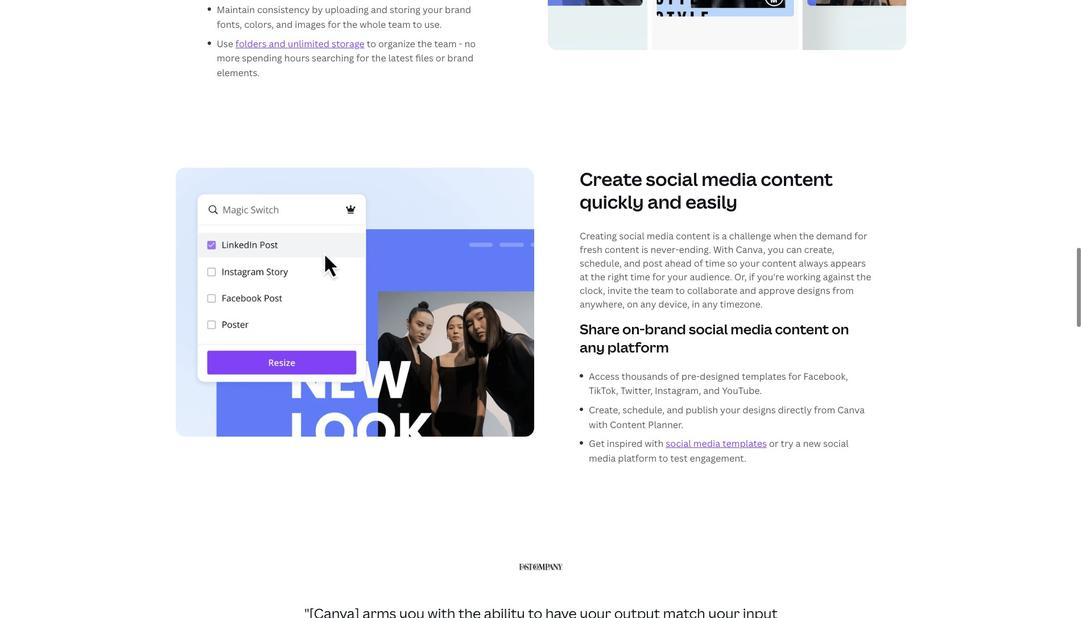 Task type: locate. For each thing, give the bounding box(es) containing it.
1 horizontal spatial schedule,
[[623, 404, 665, 417]]

1 horizontal spatial of
[[694, 257, 703, 270]]

0 vertical spatial designs
[[797, 285, 831, 297]]

create
[[580, 167, 642, 191]]

team
[[388, 18, 411, 31], [434, 37, 457, 50], [651, 285, 674, 297]]

media inside or try a new social media platform to test engagement.
[[589, 452, 616, 465]]

use folders and unlimited storage
[[217, 37, 365, 50]]

platform up thousands
[[608, 338, 669, 357]]

at
[[580, 271, 589, 284]]

designs down working
[[797, 285, 831, 297]]

engagement.
[[690, 452, 747, 465]]

searching
[[312, 52, 354, 64]]

0 vertical spatial platform
[[608, 338, 669, 357]]

templates for media
[[723, 438, 767, 450]]

a up with
[[722, 230, 727, 243]]

0 horizontal spatial designs
[[743, 404, 776, 417]]

1 vertical spatial brand
[[448, 52, 474, 64]]

1 vertical spatial or
[[769, 438, 779, 450]]

from left canva
[[814, 404, 836, 417]]

never-
[[651, 244, 679, 256]]

1 horizontal spatial time
[[706, 257, 725, 270]]

is up with
[[713, 230, 720, 243]]

if
[[749, 271, 755, 284]]

0 vertical spatial schedule,
[[580, 257, 622, 270]]

and left easily
[[648, 190, 682, 214]]

designs down youtube.
[[743, 404, 776, 417]]

on up facebook,
[[832, 320, 849, 339]]

and up 'right'
[[624, 257, 641, 270]]

0 vertical spatial of
[[694, 257, 703, 270]]

-
[[459, 37, 462, 50]]

of up instagram,
[[670, 370, 680, 383]]

schedule, down twitter,
[[623, 404, 665, 417]]

social inside create social media content quickly and easily
[[646, 167, 698, 191]]

platform
[[608, 338, 669, 357], [618, 452, 657, 465]]

0 vertical spatial a
[[722, 230, 727, 243]]

0 vertical spatial is
[[713, 230, 720, 243]]

instagram,
[[655, 385, 701, 397]]

to left use.
[[413, 18, 422, 31]]

of down ending.
[[694, 257, 703, 270]]

from
[[833, 285, 854, 297], [814, 404, 836, 417]]

0 horizontal spatial any
[[580, 338, 605, 357]]

the down appears
[[857, 271, 872, 284]]

to inside maintain consistency by uploading and storing your brand fonts, colors, and images for the whole team to use.
[[413, 18, 422, 31]]

0 horizontal spatial of
[[670, 370, 680, 383]]

to left the test at the right of page
[[659, 452, 668, 465]]

your
[[423, 4, 443, 16], [740, 257, 760, 270], [668, 271, 688, 284], [721, 404, 741, 417]]

designs
[[797, 285, 831, 297], [743, 404, 776, 417]]

for left facebook,
[[789, 370, 802, 383]]

or right files
[[436, 52, 445, 64]]

1 horizontal spatial team
[[434, 37, 457, 50]]

2 vertical spatial brand
[[645, 320, 686, 339]]

with inside create, schedule, and publish your designs directly from canva with content planner.
[[589, 419, 608, 431]]

1 vertical spatial platform
[[618, 452, 657, 465]]

1 vertical spatial of
[[670, 370, 680, 383]]

0 horizontal spatial schedule,
[[580, 257, 622, 270]]

content
[[761, 167, 833, 191], [676, 230, 711, 243], [605, 244, 639, 256], [762, 257, 797, 270], [775, 320, 829, 339]]

fast company image
[[520, 565, 563, 571]]

1 vertical spatial time
[[631, 271, 650, 284]]

directly
[[778, 404, 812, 417]]

storing
[[390, 4, 421, 16]]

or
[[436, 52, 445, 64], [769, 438, 779, 450]]

1 vertical spatial team
[[434, 37, 457, 50]]

for down uploading
[[328, 18, 341, 31]]

2 vertical spatial team
[[651, 285, 674, 297]]

media inside creating social media content is a challenge when the demand for fresh content is never-ending. with canva, you can create, schedule, and post ahead of time so your content always appears at the right time for your audience. or, if you're working against the clock, invite the team to collaborate and approve designs from anywhere, on any device, in any timezone.
[[647, 230, 674, 243]]

the inside maintain consistency by uploading and storing your brand fonts, colors, and images for the whole team to use.
[[343, 18, 358, 31]]

brand inside to organize the team - no more spending hours searching for the latest files or brand elements.
[[448, 52, 474, 64]]

and up planner.
[[667, 404, 684, 417]]

and
[[371, 4, 388, 16], [276, 18, 293, 31], [269, 37, 286, 50], [648, 190, 682, 214], [624, 257, 641, 270], [740, 285, 756, 297], [704, 385, 720, 397], [667, 404, 684, 417]]

on down invite
[[627, 298, 638, 311]]

and inside access thousands of pre-designed templates for facebook, tiktok, twitter, instagram, and youtube.
[[704, 385, 720, 397]]

1 horizontal spatial on
[[832, 320, 849, 339]]

platform inside or try a new social media platform to test engagement.
[[618, 452, 657, 465]]

or left try
[[769, 438, 779, 450]]

to up the device,
[[676, 285, 685, 297]]

with
[[589, 419, 608, 431], [645, 438, 664, 450]]

templates up engagement.
[[723, 438, 767, 450]]

1 vertical spatial designs
[[743, 404, 776, 417]]

and down designed
[[704, 385, 720, 397]]

any inside share on-brand social media content on any platform
[[580, 338, 605, 357]]

any left the device,
[[641, 298, 656, 311]]

team down storing
[[388, 18, 411, 31]]

a inside or try a new social media platform to test engagement.
[[796, 438, 801, 450]]

right
[[608, 271, 628, 284]]

designs inside creating social media content is a challenge when the demand for fresh content is never-ending. with canva, you can create, schedule, and post ahead of time so your content always appears at the right time for your audience. or, if you're working against the clock, invite the team to collaborate and approve designs from anywhere, on any device, in any timezone.
[[797, 285, 831, 297]]

against
[[823, 271, 855, 284]]

platform down inspired
[[618, 452, 657, 465]]

templates
[[742, 370, 786, 383], [723, 438, 767, 450]]

media inside share on-brand social media content on any platform
[[731, 320, 772, 339]]

templates inside access thousands of pre-designed templates for facebook, tiktok, twitter, instagram, and youtube.
[[742, 370, 786, 383]]

time up audience.
[[706, 257, 725, 270]]

is up post
[[642, 244, 649, 256]]

1 vertical spatial is
[[642, 244, 649, 256]]

easily
[[686, 190, 738, 214]]

brand inside maintain consistency by uploading and storing your brand fonts, colors, and images for the whole team to use.
[[445, 4, 471, 16]]

brand down the device,
[[645, 320, 686, 339]]

time down post
[[631, 271, 650, 284]]

team left - on the left of the page
[[434, 37, 457, 50]]

you're
[[757, 271, 785, 284]]

create,
[[804, 244, 835, 256]]

social inside share on-brand social media content on any platform
[[689, 320, 728, 339]]

to
[[413, 18, 422, 31], [367, 37, 376, 50], [676, 285, 685, 297], [659, 452, 668, 465]]

2 horizontal spatial team
[[651, 285, 674, 297]]

on inside share on-brand social media content on any platform
[[832, 320, 849, 339]]

team inside maintain consistency by uploading and storing your brand fonts, colors, and images for the whole team to use.
[[388, 18, 411, 31]]

0 vertical spatial templates
[[742, 370, 786, 383]]

to inside creating social media content is a challenge when the demand for fresh content is never-ending. with canva, you can create, schedule, and post ahead of time so your content always appears at the right time for your audience. or, if you're working against the clock, invite the team to collaborate and approve designs from anywhere, on any device, in any timezone.
[[676, 285, 685, 297]]

0 vertical spatial from
[[833, 285, 854, 297]]

brand down - on the left of the page
[[448, 52, 474, 64]]

platform inside share on-brand social media content on any platform
[[608, 338, 669, 357]]

is
[[713, 230, 720, 243], [642, 244, 649, 256]]

media
[[702, 167, 757, 191], [647, 230, 674, 243], [731, 320, 772, 339], [694, 438, 721, 450], [589, 452, 616, 465]]

1 horizontal spatial is
[[713, 230, 720, 243]]

pre-
[[682, 370, 700, 383]]

of
[[694, 257, 703, 270], [670, 370, 680, 383]]

0 horizontal spatial with
[[589, 419, 608, 431]]

brand up - on the left of the page
[[445, 4, 471, 16]]

to organize the team - no more spending hours searching for the latest files or brand elements.
[[217, 37, 476, 79]]

approve
[[759, 285, 795, 297]]

for
[[328, 18, 341, 31], [356, 52, 369, 64], [855, 230, 868, 243], [653, 271, 666, 284], [789, 370, 802, 383]]

schedule,
[[580, 257, 622, 270], [623, 404, 665, 417]]

1 horizontal spatial a
[[796, 438, 801, 450]]

your down youtube.
[[721, 404, 741, 417]]

test
[[671, 452, 688, 465]]

0 vertical spatial brand
[[445, 4, 471, 16]]

team up the device,
[[651, 285, 674, 297]]

any
[[641, 298, 656, 311], [702, 298, 718, 311], [580, 338, 605, 357]]

your inside create, schedule, and publish your designs directly from canva with content planner.
[[721, 404, 741, 417]]

1 vertical spatial a
[[796, 438, 801, 450]]

from down against
[[833, 285, 854, 297]]

appears
[[831, 257, 866, 270]]

your up use.
[[423, 4, 443, 16]]

more
[[217, 52, 240, 64]]

social inside creating social media content is a challenge when the demand for fresh content is never-ending. with canva, you can create, schedule, and post ahead of time so your content always appears at the right time for your audience. or, if you're working against the clock, invite the team to collaborate and approve designs from anywhere, on any device, in any timezone.
[[619, 230, 645, 243]]

0 horizontal spatial or
[[436, 52, 445, 64]]

to down whole
[[367, 37, 376, 50]]

images
[[295, 18, 326, 31]]

with down planner.
[[645, 438, 664, 450]]

templates up youtube.
[[742, 370, 786, 383]]

planner.
[[648, 419, 684, 431]]

by
[[312, 4, 323, 16]]

audience.
[[690, 271, 732, 284]]

device,
[[659, 298, 690, 311]]

0 vertical spatial or
[[436, 52, 445, 64]]

0 vertical spatial on
[[627, 298, 638, 311]]

for inside access thousands of pre-designed templates for facebook, tiktok, twitter, instagram, and youtube.
[[789, 370, 802, 383]]

and up spending
[[269, 37, 286, 50]]

and inside create social media content quickly and easily
[[648, 190, 682, 214]]

social
[[646, 167, 698, 191], [619, 230, 645, 243], [689, 320, 728, 339], [666, 438, 691, 450], [823, 438, 849, 450]]

any up access
[[580, 338, 605, 357]]

schedule, down fresh
[[580, 257, 622, 270]]

for down storage
[[356, 52, 369, 64]]

the down uploading
[[343, 18, 358, 31]]

0 horizontal spatial time
[[631, 271, 650, 284]]

0 vertical spatial with
[[589, 419, 608, 431]]

0 horizontal spatial team
[[388, 18, 411, 31]]

1 horizontal spatial designs
[[797, 285, 831, 297]]

1 vertical spatial schedule,
[[623, 404, 665, 417]]

tiktok,
[[589, 385, 619, 397]]

brand
[[445, 4, 471, 16], [448, 52, 474, 64], [645, 320, 686, 339]]

1 vertical spatial templates
[[723, 438, 767, 450]]

0 vertical spatial team
[[388, 18, 411, 31]]

1 horizontal spatial with
[[645, 438, 664, 450]]

any down collaborate
[[702, 298, 718, 311]]

on
[[627, 298, 638, 311], [832, 320, 849, 339]]

get inspired with social media templates
[[589, 438, 767, 450]]

content
[[610, 419, 646, 431]]

the left latest
[[372, 52, 386, 64]]

fonts,
[[217, 18, 242, 31]]

with down 'create,'
[[589, 419, 608, 431]]

for down post
[[653, 271, 666, 284]]

1 horizontal spatial or
[[769, 438, 779, 450]]

team inside to organize the team - no more spending hours searching for the latest files or brand elements.
[[434, 37, 457, 50]]

get
[[589, 438, 605, 450]]

post
[[643, 257, 663, 270]]

your down ahead
[[668, 271, 688, 284]]

1 vertical spatial on
[[832, 320, 849, 339]]

to inside to organize the team - no more spending hours searching for the latest files or brand elements.
[[367, 37, 376, 50]]

0 horizontal spatial on
[[627, 298, 638, 311]]

canva
[[838, 404, 865, 417]]

a right try
[[796, 438, 801, 450]]

0 horizontal spatial a
[[722, 230, 727, 243]]

1 vertical spatial from
[[814, 404, 836, 417]]

colors,
[[244, 18, 274, 31]]



Task type: vqa. For each thing, say whether or not it's contained in the screenshot.
storage
yes



Task type: describe. For each thing, give the bounding box(es) containing it.
use
[[217, 37, 233, 50]]

maintain consistency by uploading and storing your brand fonts, colors, and images for the whole team to use.
[[217, 4, 471, 31]]

0 vertical spatial time
[[706, 257, 725, 270]]

unlimited
[[288, 37, 330, 50]]

0 horizontal spatial is
[[642, 244, 649, 256]]

your inside maintain consistency by uploading and storing your brand fonts, colors, and images for the whole team to use.
[[423, 4, 443, 16]]

from inside create, schedule, and publish your designs directly from canva with content planner.
[[814, 404, 836, 417]]

consistency
[[257, 4, 310, 16]]

twitter,
[[621, 385, 653, 397]]

timezone.
[[720, 298, 763, 311]]

spending
[[242, 52, 282, 64]]

quickly
[[580, 190, 644, 214]]

access
[[589, 370, 620, 383]]

and down consistency
[[276, 18, 293, 31]]

on inside creating social media content is a challenge when the demand for fresh content is never-ending. with canva, you can create, schedule, and post ahead of time so your content always appears at the right time for your audience. or, if you're working against the clock, invite the team to collaborate and approve designs from anywhere, on any device, in any timezone.
[[627, 298, 638, 311]]

organize
[[378, 37, 415, 50]]

so
[[728, 257, 738, 270]]

elements.
[[217, 66, 260, 79]]

for right "demand" on the right of page
[[855, 230, 868, 243]]

storage
[[332, 37, 365, 50]]

of inside access thousands of pre-designed templates for facebook, tiktok, twitter, instagram, and youtube.
[[670, 370, 680, 383]]

publish
[[686, 404, 718, 417]]

whole
[[360, 18, 386, 31]]

ahead
[[665, 257, 692, 270]]

for inside maintain consistency by uploading and storing your brand fonts, colors, and images for the whole team to use.
[[328, 18, 341, 31]]

media inside create social media content quickly and easily
[[702, 167, 757, 191]]

or inside to organize the team - no more spending hours searching for the latest files or brand elements.
[[436, 52, 445, 64]]

from inside creating social media content is a challenge when the demand for fresh content is never-ending. with canva, you can create, schedule, and post ahead of time so your content always appears at the right time for your audience. or, if you're working against the clock, invite the team to collaborate and approve designs from anywhere, on any device, in any timezone.
[[833, 285, 854, 297]]

invite
[[608, 285, 632, 297]]

in
[[692, 298, 700, 311]]

demand
[[816, 230, 853, 243]]

team inside creating social media content is a challenge when the demand for fresh content is never-ending. with canva, you can create, schedule, and post ahead of time so your content always appears at the right time for your audience. or, if you're working against the clock, invite the team to collaborate and approve designs from anywhere, on any device, in any timezone.
[[651, 285, 674, 297]]

share
[[580, 320, 620, 339]]

1 horizontal spatial any
[[641, 298, 656, 311]]

hours
[[284, 52, 310, 64]]

challenge
[[729, 230, 772, 243]]

facebook,
[[804, 370, 848, 383]]

of inside creating social media content is a challenge when the demand for fresh content is never-ending. with canva, you can create, schedule, and post ahead of time so your content always appears at the right time for your audience. or, if you're working against the clock, invite the team to collaborate and approve designs from anywhere, on any device, in any timezone.
[[694, 257, 703, 270]]

with
[[714, 244, 734, 256]]

social media templates link
[[666, 438, 767, 450]]

to inside or try a new social media platform to test engagement.
[[659, 452, 668, 465]]

create, schedule, and publish your designs directly from canva with content planner.
[[589, 404, 865, 431]]

social inside or try a new social media platform to test engagement.
[[823, 438, 849, 450]]

or inside or try a new social media platform to test engagement.
[[769, 438, 779, 450]]

folders and unlimited storage link
[[236, 37, 365, 50]]

2 horizontal spatial any
[[702, 298, 718, 311]]

no
[[465, 37, 476, 50]]

creating social media content is a challenge when the demand for fresh content is never-ending. with canva, you can create, schedule, and post ahead of time so your content always appears at the right time for your audience. or, if you're working against the clock, invite the team to collaborate and approve designs from anywhere, on any device, in any timezone.
[[580, 230, 872, 311]]

1 vertical spatial with
[[645, 438, 664, 450]]

uploading
[[325, 4, 369, 16]]

always
[[799, 257, 828, 270]]

can
[[786, 244, 802, 256]]

the right invite
[[634, 285, 649, 297]]

for inside to organize the team - no more spending hours searching for the latest files or brand elements.
[[356, 52, 369, 64]]

brand inside share on-brand social media content on any platform
[[645, 320, 686, 339]]

fresh
[[580, 244, 603, 256]]

canva,
[[736, 244, 766, 256]]

or try a new social media platform to test engagement.
[[589, 438, 849, 465]]

designed
[[700, 370, 740, 383]]

you
[[768, 244, 784, 256]]

working
[[787, 271, 821, 284]]

maintain
[[217, 4, 255, 16]]

and down if
[[740, 285, 756, 297]]

files
[[416, 52, 434, 64]]

designs inside create, schedule, and publish your designs directly from canva with content planner.
[[743, 404, 776, 417]]

youtube.
[[722, 385, 762, 397]]

anywhere,
[[580, 298, 625, 311]]

content inside create social media content quickly and easily
[[761, 167, 833, 191]]

clock,
[[580, 285, 605, 297]]

collaborate
[[687, 285, 738, 297]]

create social media content quickly and easily
[[580, 167, 833, 214]]

latest
[[388, 52, 413, 64]]

or,
[[735, 271, 747, 284]]

new
[[803, 438, 821, 450]]

a inside creating social media content is a challenge when the demand for fresh content is never-ending. with canva, you can create, schedule, and post ahead of time so your content always appears at the right time for your audience. or, if you're working against the clock, invite the team to collaborate and approve designs from anywhere, on any device, in any timezone.
[[722, 230, 727, 243]]

inspired
[[607, 438, 643, 450]]

when
[[774, 230, 797, 243]]

try
[[781, 438, 794, 450]]

access thousands of pre-designed templates for facebook, tiktok, twitter, instagram, and youtube.
[[589, 370, 848, 397]]

schedule, inside create, schedule, and publish your designs directly from canva with content planner.
[[623, 404, 665, 417]]

creating
[[580, 230, 617, 243]]

content inside share on-brand social media content on any platform
[[775, 320, 829, 339]]

on-
[[623, 320, 645, 339]]

create,
[[589, 404, 621, 417]]

the up can
[[800, 230, 814, 243]]

and inside create, schedule, and publish your designs directly from canva with content planner.
[[667, 404, 684, 417]]

thousands
[[622, 370, 668, 383]]

share on-brand social media content on any platform
[[580, 320, 849, 357]]

the right at
[[591, 271, 606, 284]]

folders
[[236, 37, 267, 50]]

your down 'canva,'
[[740, 257, 760, 270]]

the up files
[[418, 37, 432, 50]]

use.
[[424, 18, 442, 31]]

and up whole
[[371, 4, 388, 16]]

ending.
[[679, 244, 711, 256]]

templates for designed
[[742, 370, 786, 383]]

schedule, inside creating social media content is a challenge when the demand for fresh content is never-ending. with canva, you can create, schedule, and post ahead of time so your content always appears at the right time for your audience. or, if you're working against the clock, invite the team to collaborate and approve designs from anywhere, on any device, in any timezone.
[[580, 257, 622, 270]]



